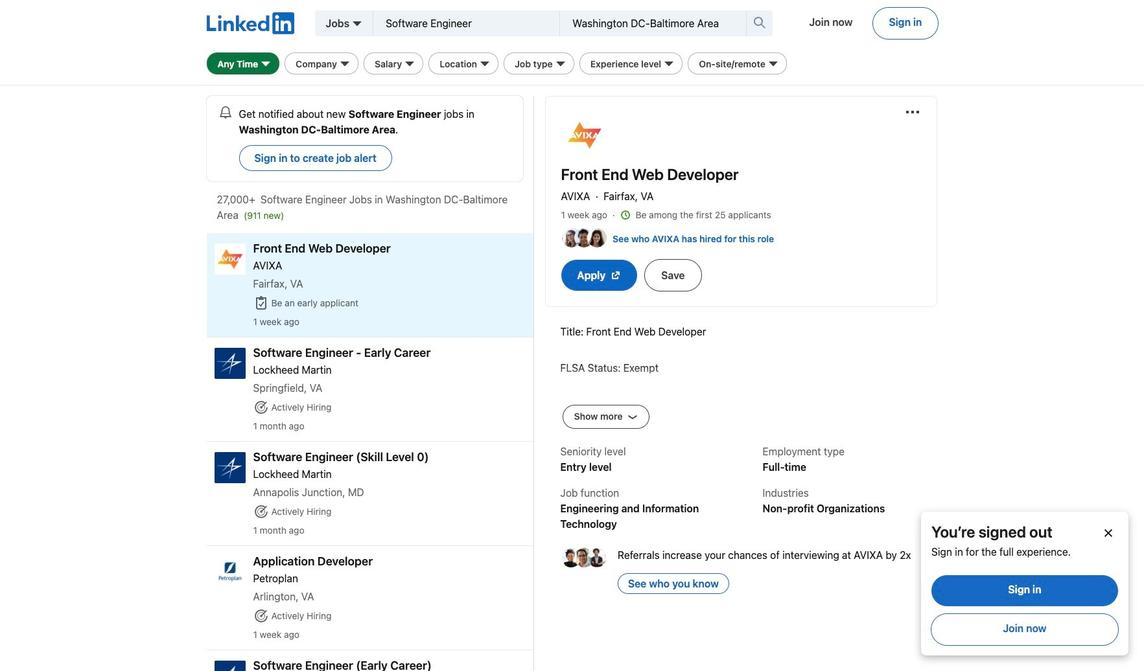 Task type: describe. For each thing, give the bounding box(es) containing it.
avixa image
[[561, 112, 608, 159]]

Location search field
[[571, 16, 726, 30]]

Search job titles or companies search field
[[384, 16, 539, 30]]



Task type: vqa. For each thing, say whether or not it's contained in the screenshot.
the Date posted filter. Clicking this button displays all Date posted filter options. image
no



Task type: locate. For each thing, give the bounding box(es) containing it.
main content
[[207, 96, 534, 672]]

svg image
[[253, 505, 269, 520]]

primary element
[[207, 0, 938, 49]]

dialog
[[922, 512, 1129, 656]]

clock image
[[620, 210, 631, 221]]

svg image
[[611, 270, 621, 281], [253, 296, 269, 311], [253, 400, 269, 416], [253, 609, 269, 625]]

None search field
[[374, 10, 773, 36]]



